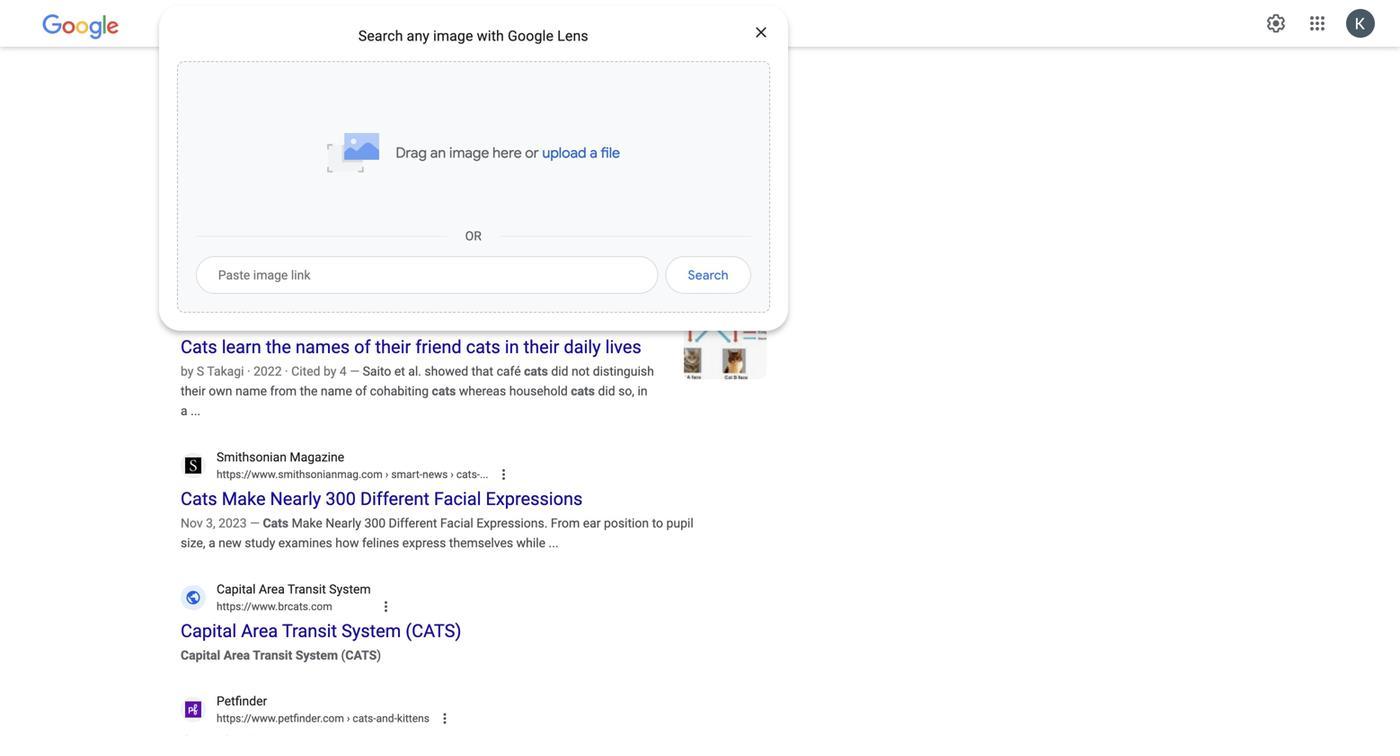 Task type: describe. For each thing, give the bounding box(es) containing it.
that
[[471, 364, 493, 379]]

1 horizontal spatial —
[[350, 364, 359, 379]]

years
[[560, 120, 591, 135]]

journal
[[257, 298, 299, 313]]

› right news
[[450, 468, 454, 481]]

4
[[339, 364, 346, 379]]

· down cats | lifeandstyle
[[209, 232, 213, 247]]

in down the evolution of house cats
[[302, 120, 312, 135]]

petfinder https://www.petfinder.com › cats-and-kittens
[[216, 694, 429, 725]]

https://www.brcats.com text field
[[216, 598, 332, 615]]

search button
[[666, 256, 751, 294]]

transit for https://www.brcats.com
[[287, 582, 326, 597]]

cats for cats
[[263, 516, 288, 531]]

smart-
[[391, 468, 422, 481]]

learn
[[221, 337, 261, 358]]

1 by from the left
[[180, 364, 193, 379]]

)
[[377, 648, 381, 663]]

interbreeding
[[413, 252, 487, 267]]

› left the-
[[431, 53, 434, 65]]

s
[[196, 364, 204, 379]]

beloved
[[248, 232, 292, 247]]

and-
[[376, 712, 397, 725]]

capital for capital area transit system https://www.brcats.com
[[216, 582, 256, 597]]

› article › the-tami... text field
[[390, 53, 485, 65]]

did so, in a ...
[[180, 384, 647, 419]]

0 horizontal spatial nearly
[[270, 489, 321, 510]]

0 horizontal spatial to
[[316, 232, 327, 247]]

cats | lifeandstyle
[[180, 205, 327, 226]]

› cats-and-kittens text field
[[344, 712, 429, 725]]

capital for capital area transit system ( cats )
[[180, 648, 220, 663]]

domestic
[[293, 252, 345, 267]]

google image
[[42, 14, 119, 40]]

lifeandstyle
[[230, 205, 327, 226]]

3,
[[206, 516, 215, 531]]

while ...
[[516, 536, 558, 551]]

or
[[465, 229, 482, 244]]

to inside make nearly 300 different facial expressions. from ear position to pupil size, a new study examines how felines express themselves while ...
[[652, 516, 663, 531]]

0 vertical spatial facial
[[434, 489, 481, 510]]

the evolution of house cats
[[180, 73, 407, 94]]

began for interbreeding
[[375, 252, 410, 267]]

cats make nearly 300 different facial expressions
[[180, 489, 582, 510]]

› left smart-
[[385, 468, 388, 481]]

daily
[[564, 337, 601, 358]]

system for (cats)
[[341, 620, 401, 642]]

2 name from the left
[[320, 384, 352, 399]]

cats for cats learn the names of their friend cats in their daily lives
[[180, 337, 217, 358]]

here
[[493, 144, 522, 162]]

a inside make nearly 300 different facial expressions. from ear position to pupil size, a new study examines how felines express themselves while ...
[[208, 536, 215, 551]]

perhaps
[[429, 120, 474, 135]]

drag
[[396, 144, 427, 162]]

capital area transit system https://www.brcats.com
[[216, 582, 371, 613]]

evolution
[[215, 73, 289, 94]]

system for (
[[295, 648, 338, 663]]

café
[[496, 364, 521, 379]]

transit for (
[[253, 648, 292, 663]]

area for capital area transit system (cats)
[[241, 620, 278, 642]]

cats learn the names of their friend cats in their daily lives
[[180, 337, 641, 358]]

around
[[477, 120, 516, 135]]

transit for (cats)
[[282, 620, 337, 642]]

expressions
[[485, 489, 582, 510]]

household
[[509, 384, 568, 399]]

capital area transit system ( cats )
[[180, 648, 381, 663]]

10,000
[[520, 120, 557, 135]]

1 vertical spatial —
[[250, 516, 260, 531]]

position
[[604, 516, 649, 531]]

names
[[295, 337, 350, 358]]

cats began interbreeding in the 1960s, ...
[[348, 252, 574, 267]]

cats up 1960s, ...
[[572, 232, 596, 247]]

the
[[180, 73, 211, 94]]

did for so,
[[598, 384, 615, 399]]

0 vertical spatial of
[[293, 73, 309, 94]]

2 by from the left
[[323, 364, 336, 379]]

saito
[[363, 364, 391, 379]]

crescent,
[[374, 120, 426, 135]]

· right diary
[[211, 252, 214, 267]]

cats from www.scientificamerican.com image
[[684, 33, 766, 116]]

...
[[480, 468, 488, 481]]

· right ? on the left of page
[[605, 232, 608, 247]]

australia's
[[511, 232, 569, 247]]

pet
[[295, 232, 312, 247]]

cited
[[291, 364, 320, 379]]

image for here
[[449, 144, 489, 162]]

domestication began in the fertile crescent, perhaps around 10,000 years ago ...
[[180, 120, 628, 135]]

own
[[209, 384, 232, 399]]

1 vertical spatial of
[[354, 337, 371, 358]]

lens
[[557, 27, 588, 44]]

the left 'fertile'
[[315, 120, 332, 135]]

cats down "showed"
[[432, 384, 456, 399]]

1 name from the left
[[235, 384, 267, 399]]

google
[[508, 27, 554, 44]]

so,
[[618, 384, 634, 399]]

0 vertical spatial different
[[360, 489, 429, 510]]

magazine
[[290, 450, 344, 465]]

a ...
[[180, 404, 200, 419]]

upload a file button
[[542, 144, 620, 162]]

none text field › article › the-tami...
[[216, 51, 485, 67]]

ago ...
[[594, 120, 628, 135]]

by s takagi · 2022 · cited by 4 —
[[180, 364, 363, 379]]

in down for
[[490, 252, 500, 267]]

biodiversity
[[330, 232, 394, 247]]

any
[[407, 27, 430, 44]]

domestication
[[180, 120, 261, 135]]

make inside make nearly 300 different facial expressions. from ear position to pupil size, a new study examines how felines express themselves while ...
[[291, 516, 322, 531]]

did not distinguish their own name from the name of cohabiting
[[180, 364, 654, 399]]

ear
[[583, 516, 601, 531]]

file
[[601, 144, 620, 162]]

kittens
[[397, 712, 429, 725]]

? · gaza diary · wildcats and domestic
[[180, 232, 640, 267]]

felines
[[362, 536, 399, 551]]

cohabiting
[[370, 384, 429, 399]]



Task type: vqa. For each thing, say whether or not it's contained in the screenshot.
St
no



Task type: locate. For each thing, give the bounding box(es) containing it.
cats down biodiversity
[[348, 252, 372, 267]]

the down for
[[503, 252, 521, 267]]

cats- inside smithsonian magazine https://www.smithsonianmag.com › smart-news › cats-...
[[456, 468, 480, 481]]

1 horizontal spatial nearly
[[325, 516, 361, 531]]

0 horizontal spatial a
[[208, 536, 215, 551]]

(cats)
[[405, 620, 461, 642]]

image up the-
[[433, 27, 473, 44]]

nearly down https://www.smithsonianmag.com
[[270, 489, 321, 510]]

cats
[[345, 648, 377, 663]]

nearly inside make nearly 300 different facial expressions. from ear position to pupil size, a new study examines how felines express themselves while ...
[[325, 516, 361, 531]]

whereas
[[459, 384, 506, 399]]

cats from www.theguardian.com image
[[684, 165, 766, 248]]

2 none text field from the top
[[216, 710, 429, 727]]

a inside search box
[[590, 144, 598, 162]]

0 vertical spatial began
[[264, 120, 298, 135]]

none search field containing drag an image here or
[[0, 0, 788, 331]]

different
[[360, 489, 429, 510], [389, 516, 437, 531]]

takagi
[[207, 364, 244, 379]]

image for with
[[433, 27, 473, 44]]

1 vertical spatial transit
[[282, 620, 337, 642]]

1 horizontal spatial began
[[375, 252, 410, 267]]

new
[[218, 536, 241, 551]]

cats down article at the left top of the page
[[370, 73, 407, 94]]

none text field for https://www.petfinder.com
[[216, 710, 429, 727]]

1 vertical spatial did
[[598, 384, 615, 399]]

none text field for magazine
[[216, 467, 488, 483]]

their left 'daily'
[[523, 337, 559, 358]]

1 horizontal spatial their
[[375, 337, 411, 358]]

cats up nov
[[180, 489, 217, 510]]

cats up that on the left
[[466, 337, 500, 358]]

cats for cats make nearly 300 different facial expressions
[[180, 489, 217, 510]]

cats- right news
[[456, 468, 480, 481]]

capital
[[216, 582, 256, 597], [180, 620, 236, 642], [180, 648, 220, 663]]

cats up s
[[180, 337, 217, 358]]

al.
[[408, 364, 421, 379]]

1 vertical spatial none text field
[[216, 710, 429, 727]]

cats- inside petfinder https://www.petfinder.com › cats-and-kittens
[[352, 712, 376, 725]]

their up a ...
[[180, 384, 205, 399]]

0 vertical spatial from
[[216, 232, 245, 247]]

· left 2022
[[247, 364, 250, 379]]

1 horizontal spatial by
[[323, 364, 336, 379]]

different up express on the left bottom of the page
[[389, 516, 437, 531]]

1 vertical spatial nearly
[[325, 516, 361, 531]]

1 vertical spatial image
[[449, 144, 489, 162]]

0 vertical spatial did
[[551, 364, 568, 379]]

transit up https://www.brcats.com
[[287, 582, 326, 597]]

pupil
[[666, 516, 693, 531]]

0 vertical spatial make
[[221, 489, 265, 510]]

for
[[492, 232, 508, 247]]

facial inside make nearly 300 different facial expressions. from ear position to pupil size, a new study examines how felines express themselves while ...
[[440, 516, 473, 531]]

0 horizontal spatial their
[[180, 384, 205, 399]]

?
[[596, 232, 602, 247]]

smithsonian
[[216, 450, 286, 465]]

None search field
[[0, 0, 788, 331]]

area for capital area transit system https://www.brcats.com
[[259, 582, 284, 597]]

system down capital area transit system (cats)
[[295, 648, 338, 663]]

› inside petfinder https://www.petfinder.com › cats-and-kittens
[[347, 712, 350, 725]]

by left s
[[180, 364, 193, 379]]

search left any
[[358, 27, 403, 44]]

cats from www.nature.com image
[[684, 297, 766, 379]]

of down saito
[[355, 384, 367, 399]]

lives
[[605, 337, 641, 358]]

— right 4
[[350, 364, 359, 379]]

1 vertical spatial a
[[208, 536, 215, 551]]

the-
[[437, 53, 455, 65]]

2 vertical spatial system
[[295, 648, 338, 663]]

1 vertical spatial different
[[389, 516, 437, 531]]

cats up diary
[[180, 232, 206, 247]]

1 vertical spatial search
[[688, 267, 729, 283]]

to left pupil
[[652, 516, 663, 531]]

2 horizontal spatial their
[[523, 337, 559, 358]]

none text field "› cats-and-kittens"
[[216, 710, 429, 727]]

in inside did so, in a ...
[[637, 384, 647, 399]]

https://www.scientificamerican.com › article › the-tami...
[[216, 53, 485, 65]]

make
[[221, 489, 265, 510], [291, 516, 322, 531]]

0 vertical spatial search
[[358, 27, 403, 44]]

drag an image here or upload a file
[[396, 144, 620, 162]]

cats for cats · from beloved pet to biodiversity villain: what now for australia's cats
[[180, 232, 206, 247]]

1 vertical spatial 300
[[364, 516, 385, 531]]

300 up felines
[[364, 516, 385, 531]]

different down smart-
[[360, 489, 429, 510]]

0 horizontal spatial cats-
[[352, 712, 376, 725]]

the inside did not distinguish their own name from the name of cohabiting
[[300, 384, 317, 399]]

a left file
[[590, 144, 598, 162]]

of inside did not distinguish their own name from the name of cohabiting
[[355, 384, 367, 399]]

0 vertical spatial capital
[[216, 582, 256, 597]]

—
[[350, 364, 359, 379], [250, 516, 260, 531]]

their
[[375, 337, 411, 358], [523, 337, 559, 358], [180, 384, 205, 399]]

cats for cats | lifeandstyle
[[180, 205, 217, 226]]

in up café
[[505, 337, 519, 358]]

by left 4
[[323, 364, 336, 379]]

none text field containing https://www.petfinder.com
[[216, 710, 429, 727]]

make up 2023
[[221, 489, 265, 510]]

from up wildcats
[[216, 232, 245, 247]]

study
[[244, 536, 275, 551]]

area up https://www.brcats.com
[[259, 582, 284, 597]]

1 vertical spatial make
[[291, 516, 322, 531]]

search any image with google lens
[[358, 27, 588, 44]]

their inside did not distinguish their own name from the name of cohabiting
[[180, 384, 205, 399]]

image
[[433, 27, 473, 44], [449, 144, 489, 162]]

1 horizontal spatial 300
[[364, 516, 385, 531]]

search for search any image with google lens
[[358, 27, 403, 44]]

article
[[398, 53, 428, 65]]

nov
[[180, 516, 203, 531]]

a
[[590, 144, 598, 162], [208, 536, 215, 551]]

1 horizontal spatial make
[[291, 516, 322, 531]]

make up examines
[[291, 516, 322, 531]]

did
[[551, 364, 568, 379], [598, 384, 615, 399]]

villain:
[[397, 232, 432, 247]]

capital down https://www.brcats.com
[[180, 620, 236, 642]]

did inside did so, in a ...
[[598, 384, 615, 399]]

2 vertical spatial area
[[223, 648, 250, 663]]

nov 3, 2023 —
[[180, 516, 263, 531]]

or
[[525, 144, 539, 162]]

1 vertical spatial from
[[551, 516, 580, 531]]

0 vertical spatial system
[[329, 582, 371, 597]]

name
[[235, 384, 267, 399], [320, 384, 352, 399]]

cats · from beloved pet to biodiversity villain: what now for australia's cats
[[180, 232, 596, 247]]

none text field › smart-news › cats-...
[[216, 467, 488, 483]]

capital up petfinder
[[180, 648, 220, 663]]

1960s, ...
[[524, 252, 574, 267]]

cats left |
[[180, 205, 217, 226]]

1 horizontal spatial search
[[688, 267, 729, 283]]

nearly up how
[[325, 516, 361, 531]]

nearly
[[270, 489, 321, 510], [325, 516, 361, 531]]

1 vertical spatial to
[[652, 516, 663, 531]]

1 vertical spatial began
[[375, 252, 410, 267]]

https://www.brcats.com
[[216, 600, 332, 613]]

search
[[358, 27, 403, 44], [688, 267, 729, 283]]

1 horizontal spatial to
[[652, 516, 663, 531]]

saito et al. showed that café cats
[[363, 364, 548, 379]]

1 vertical spatial facial
[[440, 516, 473, 531]]

1 vertical spatial capital
[[180, 620, 236, 642]]

area up petfinder
[[223, 648, 250, 663]]

did for not
[[551, 364, 568, 379]]

showed
[[424, 364, 468, 379]]

0 vertical spatial a
[[590, 144, 598, 162]]

2 vertical spatial capital
[[180, 648, 220, 663]]

now
[[466, 232, 489, 247]]

search for search
[[688, 267, 729, 283]]

none text field containing https://www.scientificamerican.com
[[216, 51, 485, 67]]

0 vertical spatial 300
[[325, 489, 356, 510]]

an
[[430, 144, 446, 162]]

facial up themselves
[[440, 516, 473, 531]]

1 vertical spatial system
[[341, 620, 401, 642]]

1 none text field from the top
[[216, 467, 488, 483]]

Paste image link field
[[196, 256, 658, 294]]

image down the perhaps
[[449, 144, 489, 162]]

area for capital area transit system ( cats )
[[223, 648, 250, 663]]

1 vertical spatial cats-
[[352, 712, 376, 725]]

› left article at the left top of the page
[[393, 53, 396, 65]]

et
[[394, 364, 405, 379]]

transit inside capital area transit system https://www.brcats.com
[[287, 582, 326, 597]]

0 horizontal spatial by
[[180, 364, 193, 379]]

a left new in the left of the page
[[208, 536, 215, 551]]

area inside capital area transit system https://www.brcats.com
[[259, 582, 284, 597]]

cats-
[[456, 468, 480, 481], [352, 712, 376, 725]]

of down https://www.scientificamerican.com on the top
[[293, 73, 309, 94]]

0 horizontal spatial search
[[358, 27, 403, 44]]

cats up study
[[263, 516, 288, 531]]

themselves
[[449, 536, 513, 551]]

did left so,
[[598, 384, 615, 399]]

the down cited
[[300, 384, 317, 399]]

different inside make nearly 300 different facial expressions. from ear position to pupil size, a new study examines how felines express themselves while ...
[[389, 516, 437, 531]]

began down the cats · from beloved pet to biodiversity villain: what now for australia's cats at the left top of page
[[375, 252, 410, 267]]

0 vertical spatial transit
[[287, 582, 326, 597]]

2 vertical spatial transit
[[253, 648, 292, 663]]

and
[[269, 252, 290, 267]]

0 horizontal spatial did
[[551, 364, 568, 379]]

upload
[[542, 144, 587, 162]]

name down 2022
[[235, 384, 267, 399]]

none text field containing https://www.smithsonianmag.com
[[216, 467, 488, 483]]

smithsonian magazine https://www.smithsonianmag.com › smart-news › cats-...
[[216, 450, 488, 481]]

the up by s takagi · 2022 · cited by 4 —
[[266, 337, 291, 358]]

1 horizontal spatial a
[[590, 144, 598, 162]]

system down how
[[329, 582, 371, 597]]

1 vertical spatial area
[[241, 620, 278, 642]]

|
[[221, 205, 226, 226]]

system inside capital area transit system https://www.brcats.com
[[329, 582, 371, 597]]

area down https://www.brcats.com text field
[[241, 620, 278, 642]]

from
[[270, 384, 297, 399]]

examines
[[278, 536, 332, 551]]

0 vertical spatial area
[[259, 582, 284, 597]]

tami...
[[455, 53, 485, 65]]

(
[[341, 648, 345, 663]]

0 vertical spatial —
[[350, 364, 359, 379]]

1 horizontal spatial from
[[551, 516, 580, 531]]

search inside button
[[688, 267, 729, 283]]

cats up household
[[524, 364, 548, 379]]

from left ear
[[551, 516, 580, 531]]

1 horizontal spatial did
[[598, 384, 615, 399]]

began for in
[[264, 120, 298, 135]]

— up study
[[250, 516, 260, 531]]

cats
[[572, 232, 596, 247], [348, 252, 372, 267], [466, 337, 500, 358], [524, 364, 548, 379], [432, 384, 456, 399], [571, 384, 595, 399]]

capital inside capital area transit system https://www.brcats.com
[[216, 582, 256, 597]]

0 horizontal spatial name
[[235, 384, 267, 399]]

capital up https://www.brcats.com
[[216, 582, 256, 597]]

0 horizontal spatial make
[[221, 489, 265, 510]]

None text field
[[216, 51, 485, 67], [216, 315, 465, 331], [216, 315, 465, 331]]

with
[[477, 27, 504, 44]]

from
[[216, 232, 245, 247], [551, 516, 580, 531]]

0 vertical spatial cats-
[[456, 468, 480, 481]]

2023
[[218, 516, 247, 531]]

transit down capital area transit system https://www.brcats.com
[[282, 620, 337, 642]]

nature journal
[[216, 298, 299, 313]]

0 vertical spatial to
[[316, 232, 327, 247]]

› left and- on the left of page
[[347, 712, 350, 725]]

cats whereas household cats
[[432, 384, 595, 399]]

express
[[402, 536, 446, 551]]

name down 4
[[320, 384, 352, 399]]

0 vertical spatial none text field
[[216, 467, 488, 483]]

did inside did not distinguish their own name from the name of cohabiting
[[551, 364, 568, 379]]

nature
[[216, 298, 254, 313]]

0 horizontal spatial 300
[[325, 489, 356, 510]]

0 vertical spatial nearly
[[270, 489, 321, 510]]

did left the not
[[551, 364, 568, 379]]

https://www.scientificamerican.com
[[216, 53, 390, 65]]

search up cats from www.nature.com 'image'
[[688, 267, 729, 283]]

of up saito
[[354, 337, 371, 358]]

None text field
[[216, 467, 488, 483], [216, 710, 429, 727]]

300 inside make nearly 300 different facial expressions. from ear position to pupil size, a new study examines how felines express themselves while ...
[[364, 516, 385, 531]]

size,
[[180, 536, 205, 551]]

https://www.smithsonianmag.com
[[216, 468, 382, 481]]

capital area transit system (cats)
[[180, 620, 461, 642]]

in right so,
[[637, 384, 647, 399]]

https://www.petfinder.com
[[216, 712, 344, 725]]

not
[[571, 364, 590, 379]]

make nearly 300 different facial expressions. from ear position to pupil size, a new study examines how felines express themselves while ...
[[180, 516, 693, 551]]

2 vertical spatial of
[[355, 384, 367, 399]]

2022
[[253, 364, 282, 379]]

system for https://www.brcats.com
[[329, 582, 371, 597]]

cats down the not
[[571, 384, 595, 399]]

0 horizontal spatial began
[[264, 120, 298, 135]]

› smart-news › cats-... text field
[[382, 468, 488, 481]]

petfinder
[[216, 694, 267, 709]]

system up )
[[341, 620, 401, 642]]

to right pet at left
[[316, 232, 327, 247]]

0 horizontal spatial from
[[216, 232, 245, 247]]

their up et
[[375, 337, 411, 358]]

transit down https://www.brcats.com
[[253, 648, 292, 663]]

began down the evolution of house cats
[[264, 120, 298, 135]]

system
[[329, 582, 371, 597], [341, 620, 401, 642], [295, 648, 338, 663]]

gaza
[[611, 232, 640, 247]]

wildcats
[[217, 252, 266, 267]]

capital for capital area transit system (cats)
[[180, 620, 236, 642]]

from inside make nearly 300 different facial expressions. from ear position to pupil size, a new study examines how felines express themselves while ...
[[551, 516, 580, 531]]

0 vertical spatial image
[[433, 27, 473, 44]]

300 down › smart-news › cats-... text box
[[325, 489, 356, 510]]

facial down › smart-news › cats-... text field
[[434, 489, 481, 510]]

0 horizontal spatial —
[[250, 516, 260, 531]]

to
[[316, 232, 327, 247], [652, 516, 663, 531]]

1 horizontal spatial name
[[320, 384, 352, 399]]

· right 2022
[[285, 364, 288, 379]]

1 horizontal spatial cats-
[[456, 468, 480, 481]]

cats- left kittens
[[352, 712, 376, 725]]



